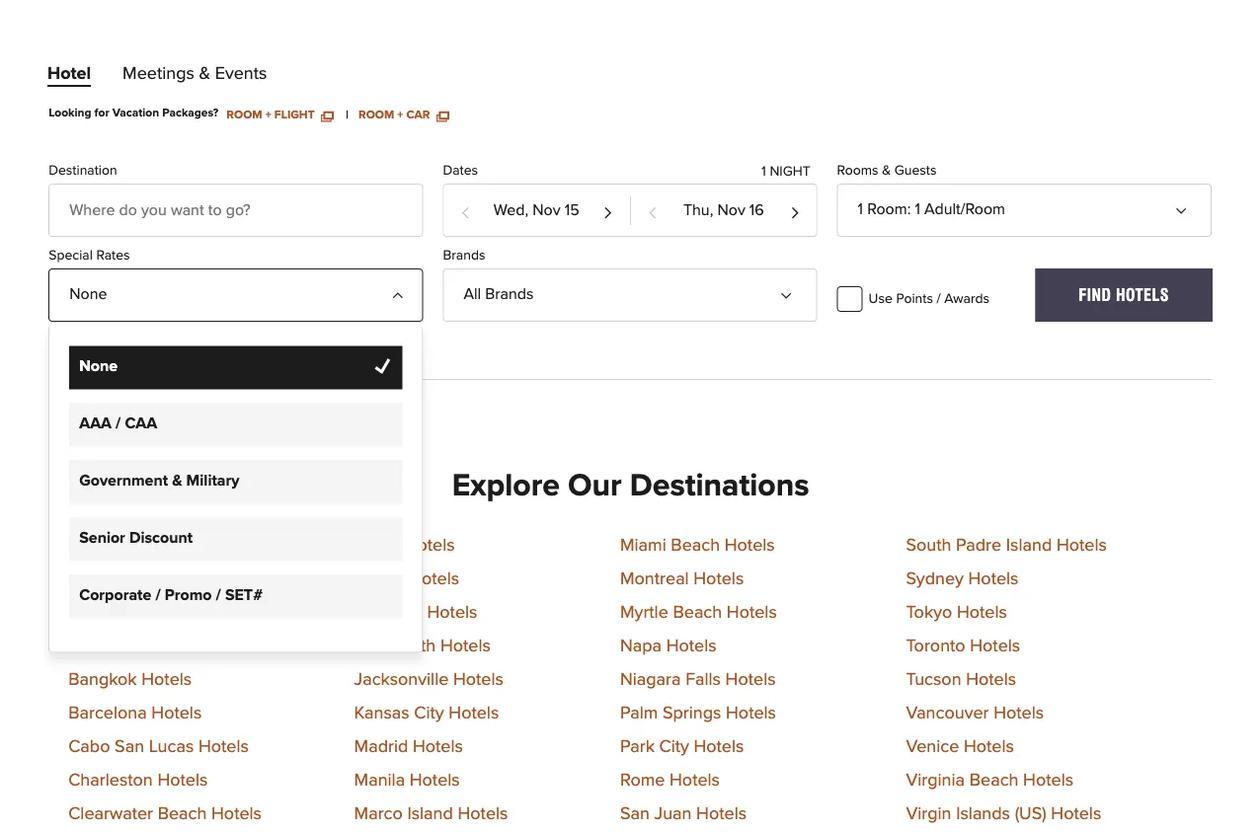Task type: locate. For each thing, give the bounding box(es) containing it.
none up aaa
[[79, 359, 118, 375]]

tucson hotels link
[[906, 671, 1017, 689]]

san down rome
[[620, 806, 650, 823]]

beach for myrtle
[[673, 604, 722, 622]]

arrow down image
[[785, 281, 801, 297]]

all brands
[[464, 286, 534, 302]]

trigger image for special rates
[[391, 281, 406, 297]]

dates
[[443, 164, 478, 178]]

padre
[[956, 537, 1002, 555]]

aaa / caa link
[[69, 404, 403, 447]]

0 vertical spatial &
[[199, 65, 210, 83]]

Check-out text field
[[631, 185, 817, 236]]

island
[[1007, 537, 1052, 555], [407, 806, 453, 823]]

rooms & guests
[[837, 164, 937, 178]]

fort worth hotels
[[354, 638, 491, 655]]

& left events
[[199, 65, 210, 83]]

brands right all on the top of the page
[[485, 286, 534, 302]]

palm
[[620, 705, 658, 723]]

san down barcelona hotels "link"
[[115, 738, 144, 756]]

venice
[[906, 738, 960, 756]]

+ left car
[[397, 109, 403, 121]]

packages?
[[162, 107, 219, 119]]

palm springs hotels
[[620, 705, 777, 723]]

+ for car
[[397, 109, 403, 121]]

2 + from the left
[[397, 109, 403, 121]]

0 horizontal spatial trigger image
[[391, 281, 406, 297]]

1 horizontal spatial city
[[659, 738, 689, 756]]

1 for 1 night
[[762, 165, 767, 179]]

0 vertical spatial none
[[69, 286, 107, 302]]

flight
[[274, 109, 315, 121]]

opens in a new browser window. image inside room + flight link
[[321, 109, 333, 121]]

discount
[[129, 531, 193, 547]]

none
[[69, 286, 107, 302], [79, 359, 118, 375]]

virgin
[[906, 806, 952, 823]]

0 horizontal spatial opens in a new browser window. image
[[321, 109, 333, 121]]

arlington hotels
[[68, 537, 194, 555]]

1 vertical spatial island
[[407, 806, 453, 823]]

opens in a new browser window. image for room + car
[[437, 109, 449, 121]]

military
[[186, 473, 240, 489]]

opens in a new browser window. image inside room + car link
[[437, 109, 449, 121]]

meetings & events link
[[123, 65, 267, 91]]

find
[[1079, 285, 1112, 305]]

beach for clearwater
[[158, 806, 207, 823]]

dubai hotels
[[354, 537, 455, 555]]

room down events
[[227, 109, 262, 121]]

niagara falls hotels link
[[620, 671, 776, 689]]

vancouver hotels link
[[906, 705, 1044, 723]]

0 horizontal spatial san
[[115, 738, 144, 756]]

0 horizontal spatial &
[[172, 473, 182, 489]]

0 horizontal spatial city
[[414, 705, 444, 723]]

1 vertical spatial none link
[[69, 346, 403, 390]]

1 + from the left
[[265, 109, 271, 121]]

islands
[[957, 806, 1011, 823]]

Check-in text field
[[444, 185, 629, 236]]

2 opens in a new browser window. image from the left
[[437, 109, 449, 121]]

1 vertical spatial trigger image
[[391, 281, 406, 297]]

san juan hotels
[[620, 806, 747, 823]]

1 vertical spatial city
[[659, 738, 689, 756]]

1 horizontal spatial 1
[[858, 201, 864, 217]]

1 room : 1 adult /room
[[858, 201, 1006, 217]]

0 vertical spatial island
[[1007, 537, 1052, 555]]

1 horizontal spatial room
[[359, 109, 394, 121]]

clearwater beach hotels link
[[68, 806, 262, 823]]

& left military at the bottom of page
[[172, 473, 182, 489]]

beach up virgin islands (us) hotels
[[970, 772, 1019, 790]]

south
[[906, 537, 952, 555]]

dublin
[[354, 570, 405, 588]]

1 opens in a new browser window. image from the left
[[321, 109, 333, 121]]

springs
[[663, 705, 722, 723]]

city for park
[[659, 738, 689, 756]]

room for room + flight
[[227, 109, 262, 121]]

1 vertical spatial san
[[620, 806, 650, 823]]

0 vertical spatial trigger image
[[1179, 196, 1195, 212]]

brands
[[443, 249, 486, 263], [485, 286, 534, 302]]

1 down rooms
[[858, 201, 864, 217]]

city for kansas
[[414, 705, 444, 723]]

room + car link
[[359, 107, 449, 121]]

hotel
[[47, 65, 91, 83]]

clearwater
[[68, 806, 153, 823]]

cabo san lucas hotels
[[68, 738, 249, 756]]

niagara
[[620, 671, 681, 689]]

/room
[[961, 201, 1006, 217]]

madrid hotels link
[[354, 738, 463, 756]]

arlington
[[68, 537, 139, 555]]

baltimore
[[68, 638, 143, 655]]

meetings
[[123, 65, 194, 83]]

island down manila hotels link
[[407, 806, 453, 823]]

south padre island hotels
[[906, 537, 1107, 555]]

0 vertical spatial none link
[[49, 269, 423, 322]]

beach up the "montreal hotels" link
[[671, 537, 720, 555]]

1 horizontal spatial san
[[620, 806, 650, 823]]

kansas city hotels
[[354, 705, 499, 723]]

beach down charleston hotels link
[[158, 806, 207, 823]]

1 right :
[[915, 201, 921, 217]]

toronto
[[906, 638, 966, 655]]

caa
[[125, 416, 157, 432]]

florence hotels link
[[354, 604, 478, 622]]

venice hotels link
[[906, 738, 1015, 756]]

room right |
[[359, 109, 394, 121]]

1 vertical spatial &
[[882, 164, 891, 178]]

bangkok hotels link
[[68, 671, 192, 689]]

room
[[227, 109, 262, 121], [359, 109, 394, 121], [868, 201, 908, 217]]

city up rome hotels
[[659, 738, 689, 756]]

& right rooms
[[882, 164, 891, 178]]

opens in a new browser window. image left |
[[321, 109, 333, 121]]

& for government
[[172, 473, 182, 489]]

tokyo
[[906, 604, 953, 622]]

/ left caa
[[116, 416, 121, 432]]

fort
[[354, 638, 385, 655]]

niagara falls hotels
[[620, 671, 776, 689]]

kansas
[[354, 705, 410, 723]]

our
[[568, 470, 622, 502]]

opens in a new browser window. image right car
[[437, 109, 449, 121]]

0 horizontal spatial 1
[[762, 165, 767, 179]]

brands up all on the top of the page
[[443, 249, 486, 263]]

1 left 'night'
[[762, 165, 767, 179]]

sydney hotels
[[906, 570, 1019, 588]]

room down rooms & guests
[[868, 201, 908, 217]]

venice hotels
[[906, 738, 1015, 756]]

meetings & events
[[123, 65, 267, 83]]

beach down the "montreal hotels" link
[[673, 604, 722, 622]]

+ left flight
[[265, 109, 271, 121]]

vacation
[[112, 107, 159, 119]]

1 horizontal spatial opens in a new browser window. image
[[437, 109, 449, 121]]

sydney hotels link
[[906, 570, 1019, 588]]

city down jacksonville hotels
[[414, 705, 444, 723]]

none down special rates
[[69, 286, 107, 302]]

lucas
[[149, 738, 194, 756]]

0 horizontal spatial island
[[407, 806, 453, 823]]

none link down where do you want to go? text field
[[49, 269, 423, 322]]

for
[[94, 107, 109, 119]]

(us)
[[1015, 806, 1047, 823]]

1 vertical spatial brands
[[485, 286, 534, 302]]

0 vertical spatial city
[[414, 705, 444, 723]]

none link up aaa / caa link
[[69, 346, 403, 390]]

opens in a new browser window. image
[[321, 109, 333, 121], [437, 109, 449, 121]]

2 horizontal spatial &
[[882, 164, 891, 178]]

trigger image for rooms & guests
[[1179, 196, 1195, 212]]

montreal hotels link
[[620, 570, 744, 588]]

0 horizontal spatial room
[[227, 109, 262, 121]]

0 horizontal spatial +
[[265, 109, 271, 121]]

+
[[265, 109, 271, 121], [397, 109, 403, 121]]

manila hotels link
[[354, 772, 460, 790]]

1 horizontal spatial &
[[199, 65, 210, 83]]

none link
[[49, 269, 423, 322], [69, 346, 403, 390]]

baltimore hotels link
[[68, 638, 197, 655]]

bali hotels
[[68, 604, 152, 622]]

jacksonville hotels
[[354, 671, 504, 689]]

trigger image
[[1179, 196, 1195, 212], [391, 281, 406, 297]]

island right 'padre'
[[1007, 537, 1052, 555]]

1 horizontal spatial +
[[397, 109, 403, 121]]

&
[[199, 65, 210, 83], [882, 164, 891, 178], [172, 473, 182, 489]]

1 horizontal spatial trigger image
[[1179, 196, 1195, 212]]

2 vertical spatial &
[[172, 473, 182, 489]]

government & military
[[79, 473, 240, 489]]

charleston
[[68, 772, 153, 790]]

park
[[620, 738, 655, 756]]



Task type: vqa. For each thing, say whether or not it's contained in the screenshot.


Task type: describe. For each thing, give the bounding box(es) containing it.
government
[[79, 473, 168, 489]]

south padre island hotels link
[[906, 537, 1107, 555]]

toronto hotels
[[906, 638, 1021, 655]]

florence
[[354, 604, 423, 622]]

next check-in dates image
[[603, 196, 614, 227]]

bahamas
[[68, 570, 140, 588]]

toronto hotels link
[[906, 638, 1021, 655]]

guests
[[895, 164, 937, 178]]

madrid hotels
[[354, 738, 463, 756]]

bali
[[68, 604, 97, 622]]

fort worth hotels link
[[354, 638, 491, 655]]

barcelona
[[68, 705, 147, 723]]

aaa / caa
[[79, 416, 157, 432]]

dubai
[[354, 537, 400, 555]]

montreal hotels
[[620, 570, 744, 588]]

hotels inside button
[[1116, 285, 1170, 305]]

use points / awards
[[869, 292, 990, 306]]

special rates
[[49, 249, 130, 263]]

awards
[[945, 292, 990, 306]]

& for rooms
[[882, 164, 891, 178]]

tokyo hotels
[[906, 604, 1008, 622]]

2 horizontal spatial 1
[[915, 201, 921, 217]]

cabo san lucas hotels link
[[68, 738, 249, 756]]

miami beach hotels
[[620, 537, 775, 555]]

falls
[[686, 671, 721, 689]]

explore our destinations
[[452, 470, 810, 502]]

myrtle beach hotels
[[620, 604, 777, 622]]

dublin hotels
[[354, 570, 459, 588]]

myrtle
[[620, 604, 669, 622]]

special
[[49, 249, 93, 263]]

next check-out dates image
[[790, 196, 801, 227]]

beach for miami
[[671, 537, 720, 555]]

car
[[407, 109, 430, 121]]

& for meetings
[[199, 65, 210, 83]]

all
[[464, 286, 481, 302]]

destination
[[49, 164, 117, 178]]

Destination text field
[[49, 184, 423, 237]]

arlington hotels link
[[68, 537, 194, 555]]

:
[[908, 201, 911, 217]]

government & military link
[[69, 461, 403, 505]]

1 vertical spatial none
[[79, 359, 118, 375]]

room for room + car
[[359, 109, 394, 121]]

bali hotels link
[[68, 604, 152, 622]]

/ left "promo"
[[156, 588, 161, 604]]

/ left set#
[[216, 588, 221, 604]]

corporate / promo / set#
[[79, 588, 263, 604]]

san juan hotels link
[[620, 806, 747, 823]]

myrtle beach hotels link
[[620, 604, 777, 622]]

vancouver
[[906, 705, 989, 723]]

virgin islands (us) hotels
[[906, 806, 1102, 823]]

park city hotels link
[[620, 738, 744, 756]]

corporate
[[79, 588, 152, 604]]

find hotels
[[1079, 285, 1170, 305]]

all brands link
[[443, 269, 818, 322]]

marco island hotels link
[[354, 806, 508, 823]]

baltimore hotels
[[68, 638, 197, 655]]

marco island hotels
[[354, 806, 508, 823]]

0 vertical spatial san
[[115, 738, 144, 756]]

1 for 1 room : 1 adult /room
[[858, 201, 864, 217]]

virginia
[[906, 772, 965, 790]]

rooms
[[837, 164, 879, 178]]

palm springs hotels link
[[620, 705, 777, 723]]

tucson hotels
[[906, 671, 1017, 689]]

bahamas hotels
[[68, 570, 195, 588]]

explore
[[452, 470, 560, 502]]

opens in a new browser window. image for room + flight
[[321, 109, 333, 121]]

check image
[[375, 356, 394, 375]]

virginia beach hotels link
[[906, 772, 1074, 790]]

rates
[[96, 249, 130, 263]]

events
[[215, 65, 267, 83]]

night
[[770, 165, 811, 179]]

montreal
[[620, 570, 689, 588]]

adult
[[925, 201, 961, 217]]

promo
[[165, 588, 212, 604]]

jacksonville hotels link
[[354, 671, 504, 689]]

rome hotels
[[620, 772, 720, 790]]

napa
[[620, 638, 662, 655]]

dubai hotels link
[[354, 537, 455, 555]]

jacksonville
[[354, 671, 449, 689]]

1 horizontal spatial island
[[1007, 537, 1052, 555]]

1 night
[[762, 165, 811, 179]]

clearwater beach hotels
[[68, 806, 262, 823]]

beach for virginia
[[970, 772, 1019, 790]]

0 vertical spatial brands
[[443, 249, 486, 263]]

senior
[[79, 531, 125, 547]]

senior discount link
[[69, 518, 403, 562]]

juan
[[655, 806, 692, 823]]

/ right the points
[[937, 292, 941, 306]]

+ for flight
[[265, 109, 271, 121]]

virgin islands (us) hotels link
[[906, 806, 1102, 823]]

2 horizontal spatial room
[[868, 201, 908, 217]]

miami
[[620, 537, 667, 555]]

hotel link
[[47, 65, 91, 91]]

worth
[[390, 638, 436, 655]]



